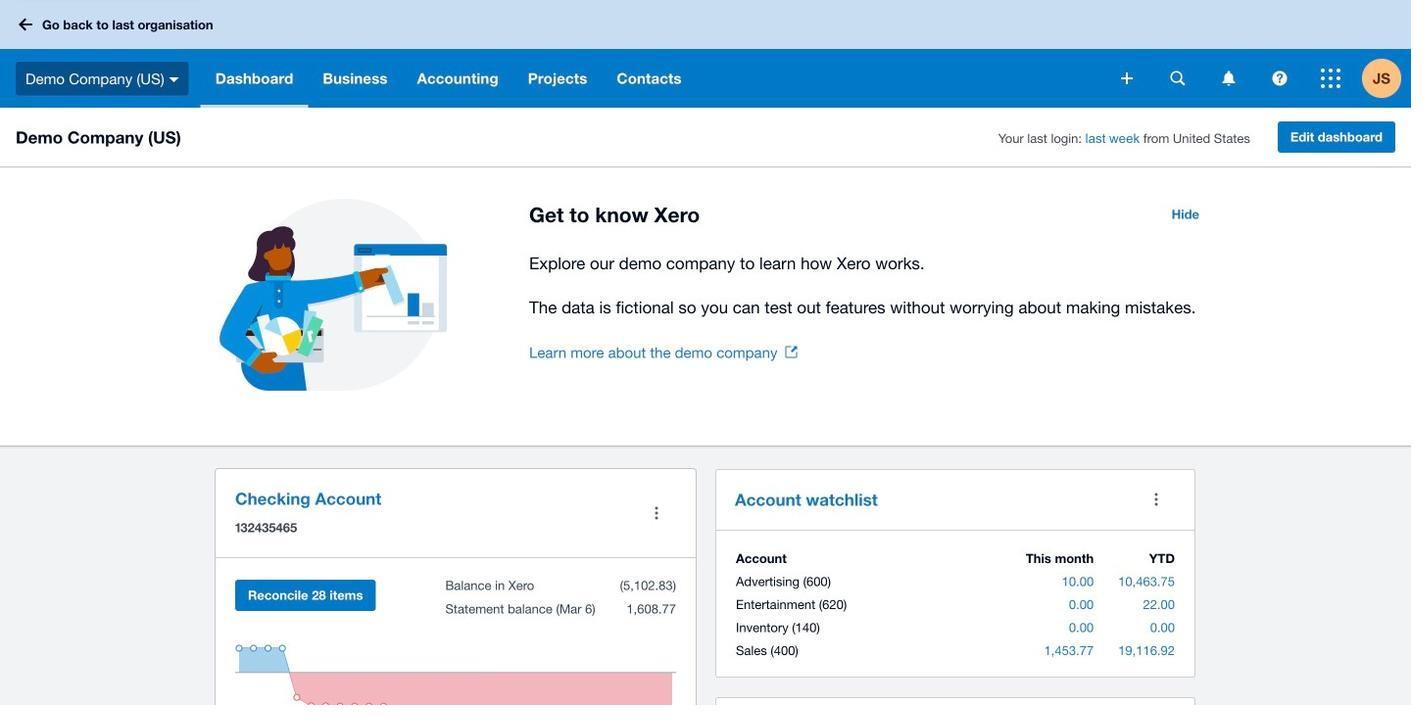 Task type: describe. For each thing, give the bounding box(es) containing it.
1 horizontal spatial svg image
[[1321, 69, 1341, 88]]

intro banner body element
[[529, 250, 1212, 322]]

manage menu toggle image
[[637, 494, 676, 533]]



Task type: vqa. For each thing, say whether or not it's contained in the screenshot.
"Wed Mar 27 2024" cell
no



Task type: locate. For each thing, give the bounding box(es) containing it.
svg image
[[1321, 69, 1341, 88], [1121, 73, 1133, 84]]

banner
[[0, 0, 1412, 108]]

svg image
[[19, 18, 32, 31], [1171, 71, 1186, 86], [1223, 71, 1236, 86], [1273, 71, 1288, 86], [169, 77, 179, 82]]

0 horizontal spatial svg image
[[1121, 73, 1133, 84]]



